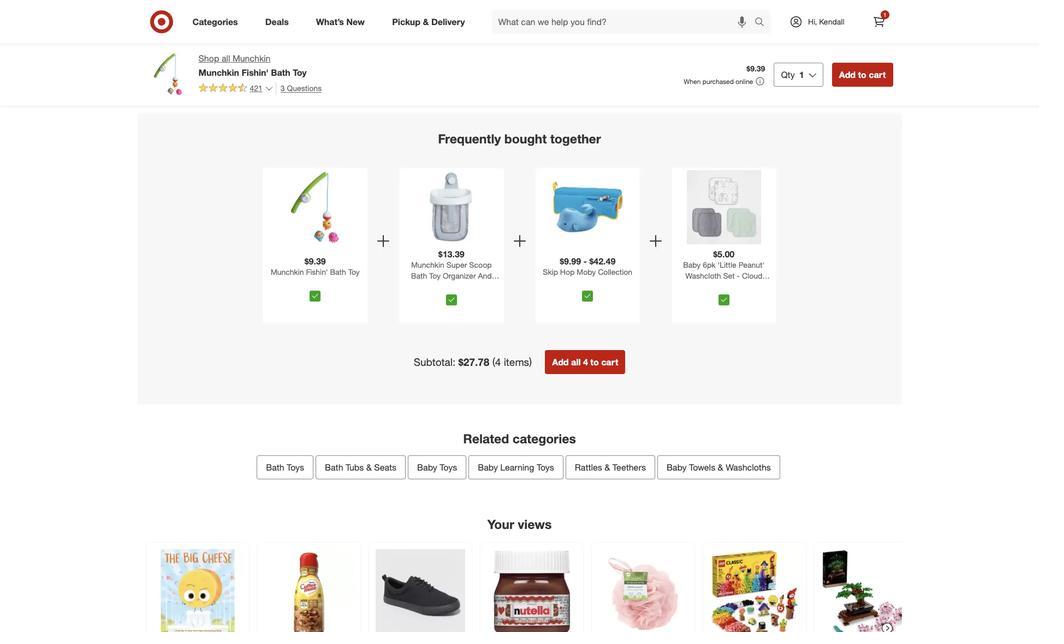 Task type: vqa. For each thing, say whether or not it's contained in the screenshot.
rightmost Shoes
no



Task type: locate. For each thing, give the bounding box(es) containing it.
fishin' inside "$9.39 munchkin fishin' bath toy"
[[306, 268, 328, 277]]

2 toys from the left
[[440, 462, 457, 473]]

skip hop moby collection image
[[551, 170, 625, 245]]

1 horizontal spatial all
[[571, 357, 581, 368]]

pickup & delivery
[[392, 16, 465, 27]]

2 horizontal spatial toys
[[537, 462, 554, 473]]

-
[[322, 12, 325, 21], [647, 12, 650, 21], [882, 12, 885, 21], [583, 256, 587, 267], [737, 271, 740, 281], [455, 282, 458, 291]]

munchkin fishin' bath toy image
[[278, 170, 352, 245]]

baby down related
[[478, 462, 498, 473]]

all left 4 at right bottom
[[571, 357, 581, 368]]

1 horizontal spatial 1
[[883, 11, 886, 18]]

3 toys from the left
[[537, 462, 554, 473]]

1 horizontal spatial fishin'
[[306, 268, 328, 277]]

all for shop
[[222, 53, 230, 64]]

squirts inside munchkin wild animal bath toy squirts - 8pk
[[296, 12, 320, 21]]

- inside "$5.00 baby 6pk 'little peanut' washcloth set - cloud island™ green"
[[737, 271, 740, 281]]

categories link
[[183, 10, 252, 34]]

munchkin inside '$13.39 munchkin super scoop bath toy organizer and storage - gray'
[[411, 260, 444, 270]]

bath inside shop all munchkin munchkin fishin' bath toy
[[271, 67, 290, 78]]

to inside munchkin bath letters and numbers - 36ct bath toy set add to cart
[[617, 32, 624, 41]]

1 horizontal spatial toys
[[440, 462, 457, 473]]

munchkin inside munchkin farm squirts bath toy 8pk
[[487, 2, 520, 12]]

8pk down animal
[[327, 12, 340, 21]]

3 questions link
[[276, 82, 322, 95]]

and
[[478, 271, 492, 281]]

toys inside baby toys link
[[440, 462, 457, 473]]

- inside '$13.39 munchkin super scoop bath toy organizer and storage - gray'
[[455, 282, 458, 291]]

$9.39 up online
[[747, 64, 765, 73]]

2 8pk from the left
[[407, 12, 420, 21]]

- inside munchkin wild animal bath toy squirts - 8pk
[[322, 12, 325, 21]]

1 vertical spatial $9.39
[[305, 256, 326, 267]]

1 toys from the left
[[287, 462, 304, 473]]

squirts inside munchkin farm squirts bath toy 8pk
[[542, 2, 566, 12]]

cart down munchkin farm squirts bath toy 8pk
[[514, 32, 527, 41]]

search button
[[750, 10, 776, 36]]

- down animal
[[322, 12, 325, 21]]

1 horizontal spatial set
[[723, 271, 735, 281]]

toys for bath toys
[[287, 462, 304, 473]]

&
[[423, 16, 429, 27], [366, 462, 372, 473], [605, 462, 610, 473], [718, 462, 723, 473]]

hop up buckets
[[838, 2, 852, 12]]

baby learning toys
[[478, 462, 554, 473]]

None checkbox
[[718, 295, 729, 306]]

& right tubs
[[366, 462, 372, 473]]

0 vertical spatial hop
[[838, 2, 852, 12]]

bought
[[504, 131, 547, 146]]

1 vertical spatial skip
[[543, 268, 558, 277]]

baby toys
[[417, 462, 457, 473]]

squirts for munchkin ocean squirts bath toy 8pk
[[435, 2, 460, 12]]

baby up washcloth
[[683, 260, 701, 270]]

all right shop
[[222, 53, 230, 64]]

0 horizontal spatial squirts
[[296, 12, 320, 21]]

toy inside munchkin falls toddler bath toy
[[171, 12, 182, 21]]

set down the 'little
[[723, 271, 735, 281]]

white
[[745, 2, 764, 12]]

set down numbers
[[612, 22, 623, 31]]

add to cart button
[[153, 28, 198, 46], [487, 28, 532, 46], [598, 28, 643, 46], [710, 28, 754, 46], [832, 63, 893, 87]]

squirts
[[435, 2, 460, 12], [542, 2, 566, 12], [296, 12, 320, 21]]

1 link
[[867, 10, 891, 34]]

bath inside munchkin wild animal bath toy squirts - 8pk
[[264, 12, 280, 21]]

cart inside button
[[601, 357, 618, 368]]

1 vertical spatial all
[[571, 357, 581, 368]]

hi, kendall
[[808, 17, 844, 26]]

fishin' inside shop all munchkin munchkin fishin' bath toy
[[242, 67, 268, 78]]

munchkin farm squirts bath toy 8pk link
[[487, 0, 576, 22]]

2 horizontal spatial 8pk
[[518, 12, 531, 21]]

purchased
[[703, 77, 734, 86]]

baby for baby toys
[[417, 462, 437, 473]]

ducky
[[751, 12, 773, 21]]

your
[[487, 517, 514, 532]]

munchkin ocean squirts bath toy 8pk link
[[375, 0, 465, 22]]

toddler
[[205, 2, 231, 12]]

1 left 5pc
[[883, 11, 886, 18]]

1 vertical spatial hop
[[560, 268, 575, 277]]

baby left towels
[[667, 462, 687, 473]]

peanut'
[[739, 260, 765, 270]]

0 horizontal spatial fishin'
[[242, 67, 268, 78]]

1 vertical spatial fishin'
[[306, 268, 328, 277]]

1 right qty
[[799, 69, 804, 80]]

search
[[750, 17, 776, 28]]

add to cart for munchkin white hot safety bath ducky
[[714, 32, 750, 41]]

& right rattles
[[605, 462, 610, 473]]

shop all munchkin munchkin fishin' bath toy
[[198, 53, 307, 78]]

add for add to cart button corresponding to munchkin farm squirts bath toy 8pk
[[492, 32, 504, 41]]

add
[[158, 32, 170, 41], [492, 32, 504, 41], [603, 32, 615, 41], [714, 32, 727, 41], [839, 69, 856, 80], [552, 357, 569, 368]]

$9.39 down munchkin fishin' bath toy image
[[305, 256, 326, 267]]

'little
[[718, 260, 736, 270]]

0 horizontal spatial 1
[[799, 69, 804, 80]]

toy inside skip hop stack pour buckets bath toy - 5pc
[[869, 12, 880, 21]]

- down organizer
[[455, 282, 458, 291]]

hop down $9.99
[[560, 268, 575, 277]]

add to cart button for munchkin falls toddler bath toy
[[153, 28, 198, 46]]

3 questions
[[281, 83, 322, 93]]

the big cheese - (food group) by  jory john (hardcover) image
[[153, 550, 242, 633]]

5pc
[[888, 12, 901, 21]]

cart right 4 at right bottom
[[601, 357, 618, 368]]

0 vertical spatial fishin'
[[242, 67, 268, 78]]

add to cart for munchkin farm squirts bath toy 8pk
[[492, 32, 527, 41]]

scoop
[[469, 260, 492, 270]]

baby right seats
[[417, 462, 437, 473]]

lego icons bonsai tree home décor set 10281 image
[[821, 550, 910, 633]]

skip up buckets
[[821, 2, 836, 12]]

add for add all 4 to cart button
[[552, 357, 569, 368]]

$9.99 - $42.49 skip hop moby collection
[[543, 256, 632, 277]]

baby towels & washcloths
[[667, 462, 771, 473]]

- inside munchkin bath letters and numbers - 36ct bath toy set add to cart
[[647, 12, 650, 21]]

1 horizontal spatial squirts
[[435, 2, 460, 12]]

- up moby
[[583, 256, 587, 267]]

munchkin bath letters and numbers - 36ct bath toy set add to cart
[[598, 2, 685, 41]]

0 vertical spatial all
[[222, 53, 230, 64]]

8pk inside munchkin ocean squirts bath toy 8pk
[[407, 12, 420, 21]]

squirts down wild
[[296, 12, 320, 21]]

set inside "$5.00 baby 6pk 'little peanut' washcloth set - cloud island™ green"
[[723, 271, 735, 281]]

0 horizontal spatial all
[[222, 53, 230, 64]]

1 horizontal spatial skip
[[821, 2, 836, 12]]

items)
[[504, 356, 532, 368]]

0 horizontal spatial toys
[[287, 462, 304, 473]]

hi,
[[808, 17, 817, 26]]

safety
[[710, 12, 731, 21]]

1 horizontal spatial 8pk
[[407, 12, 420, 21]]

8pk down "ocean"
[[407, 12, 420, 21]]

$9.39 inside "$9.39 munchkin fishin' bath toy"
[[305, 256, 326, 267]]

add inside button
[[552, 357, 569, 368]]

munchkin ocean squirts bath toy 8pk
[[375, 2, 460, 21]]

1 vertical spatial 1
[[799, 69, 804, 80]]

bath inside munchkin falls toddler bath toy
[[153, 12, 169, 21]]

green
[[727, 282, 748, 291]]

None checkbox
[[310, 291, 321, 302], [582, 291, 593, 302], [446, 295, 457, 306], [310, 291, 321, 302], [582, 291, 593, 302], [446, 295, 457, 306]]

tubs
[[346, 462, 364, 473]]

0 horizontal spatial $9.39
[[305, 256, 326, 267]]

What can we help you find? suggestions appear below search field
[[492, 10, 757, 34]]

squirts inside munchkin ocean squirts bath toy 8pk
[[435, 2, 460, 12]]

(4
[[492, 356, 501, 368]]

36ct
[[652, 12, 667, 21]]

munchkin inside munchkin bath letters and numbers - 36ct bath toy set add to cart
[[598, 2, 631, 12]]

kendall
[[819, 17, 844, 26]]

add all 4 to cart button
[[545, 350, 625, 374]]

8pk inside munchkin farm squirts bath toy 8pk
[[518, 12, 531, 21]]

categories
[[192, 16, 238, 27]]

views
[[518, 517, 552, 532]]

0 vertical spatial set
[[612, 22, 623, 31]]

rattles
[[575, 462, 602, 473]]

subtotal: $27.78 (4 items)
[[414, 356, 532, 368]]

bath tubs & seats
[[325, 462, 396, 473]]

8pk down "farm"
[[518, 12, 531, 21]]

0 vertical spatial $9.39
[[747, 64, 765, 73]]

toys inside bath toys link
[[287, 462, 304, 473]]

skip left moby
[[543, 268, 558, 277]]

all inside button
[[571, 357, 581, 368]]

cart
[[180, 32, 193, 41], [514, 32, 527, 41], [625, 32, 638, 41], [737, 32, 750, 41], [869, 69, 886, 80], [601, 357, 618, 368]]

stack
[[855, 2, 874, 12]]

deals
[[265, 16, 289, 27]]

1 horizontal spatial $9.39
[[747, 64, 765, 73]]

new
[[346, 16, 365, 27]]

toy inside munchkin wild animal bath toy squirts - 8pk
[[282, 12, 294, 21]]

coffee mate tollhouse brown butter chocolate chip cookie coffee creamer - 32 fl oz image
[[264, 550, 354, 633]]

to
[[172, 32, 178, 41], [506, 32, 512, 41], [617, 32, 624, 41], [729, 32, 735, 41], [858, 69, 866, 80], [590, 357, 599, 368]]

add for add to cart button corresponding to munchkin white hot safety bath ducky
[[714, 32, 727, 41]]

all inside shop all munchkin munchkin fishin' bath toy
[[222, 53, 230, 64]]

0 vertical spatial skip
[[821, 2, 836, 12]]

- inside skip hop stack pour buckets bath toy - 5pc
[[882, 12, 885, 21]]

$9.99
[[560, 256, 581, 267]]

baby toys link
[[408, 456, 466, 480]]

- left 36ct
[[647, 12, 650, 21]]

frequently bought together
[[438, 131, 601, 146]]

skip inside skip hop stack pour buckets bath toy - 5pc
[[821, 2, 836, 12]]

skip inside $9.99 - $42.49 skip hop moby collection
[[543, 268, 558, 277]]

squirts up delivery
[[435, 2, 460, 12]]

- up green
[[737, 271, 740, 281]]

1 8pk from the left
[[327, 12, 340, 21]]

rattles & teethers
[[575, 462, 646, 473]]

island™
[[700, 282, 724, 291]]

- down pour
[[882, 12, 885, 21]]

1 vertical spatial set
[[723, 271, 735, 281]]

baby
[[683, 260, 701, 270], [417, 462, 437, 473], [478, 462, 498, 473], [667, 462, 687, 473]]

wild
[[299, 2, 314, 12]]

2 horizontal spatial squirts
[[542, 2, 566, 12]]

421 link
[[198, 82, 273, 96]]

6pk
[[703, 260, 715, 270]]

bath inside "$9.39 munchkin fishin' bath toy"
[[330, 268, 346, 277]]

1 horizontal spatial hop
[[838, 2, 852, 12]]

storage
[[426, 282, 453, 291]]

cart down numbers
[[625, 32, 638, 41]]

0 horizontal spatial set
[[612, 22, 623, 31]]

squirts right "farm"
[[542, 2, 566, 12]]

munchkin super scoop bath toy organizer and storage - gray link
[[401, 260, 501, 291]]

hop inside $9.99 - $42.49 skip hop moby collection
[[560, 268, 575, 277]]

$13.39
[[438, 249, 464, 260]]

deals link
[[256, 10, 302, 34]]

toy inside munchkin ocean squirts bath toy 8pk
[[393, 12, 405, 21]]

0 horizontal spatial 8pk
[[327, 12, 340, 21]]

baby 6pk 'little peanut' washcloth set - cloud island™ green image
[[687, 170, 761, 245]]

0 horizontal spatial hop
[[560, 268, 575, 277]]

toys
[[287, 462, 304, 473], [440, 462, 457, 473], [537, 462, 554, 473]]

$9.39
[[747, 64, 765, 73], [305, 256, 326, 267]]

men's brady sneakers - goodfellow & co™ image
[[375, 550, 465, 633]]

0 horizontal spatial skip
[[543, 268, 558, 277]]

3 8pk from the left
[[518, 12, 531, 21]]

add to cart for munchkin falls toddler bath toy
[[158, 32, 193, 41]]

baby for baby towels & washcloths
[[667, 462, 687, 473]]

baby 6pk 'little peanut' washcloth set - cloud island™ green link
[[674, 260, 774, 291]]



Task type: describe. For each thing, give the bounding box(es) containing it.
pour
[[876, 2, 892, 12]]

animal
[[316, 2, 339, 12]]

munchkin farm squirts bath toy 8pk
[[487, 2, 566, 21]]

image of munchkin fishin' bath toy image
[[146, 52, 190, 96]]

$5.00
[[713, 249, 734, 260]]

frequently
[[438, 131, 501, 146]]

baby inside "$5.00 baby 6pk 'little peanut' washcloth set - cloud island™ green"
[[683, 260, 701, 270]]

what's new
[[316, 16, 365, 27]]

$5.00 baby 6pk 'little peanut' washcloth set - cloud island™ green
[[683, 249, 765, 291]]

munchkin wild animal bath toy squirts - 8pk link
[[264, 0, 354, 22]]

8pk inside munchkin wild animal bath toy squirts - 8pk
[[327, 12, 340, 21]]

categories
[[512, 431, 576, 447]]

add inside munchkin bath letters and numbers - 36ct bath toy set add to cart
[[603, 32, 615, 41]]

toy inside "$9.39 munchkin fishin' bath toy"
[[348, 268, 360, 277]]

munchkin falls toddler bath toy
[[153, 2, 231, 21]]

when purchased online
[[684, 77, 753, 86]]

8pk for munchkin farm squirts bath toy 8pk
[[518, 12, 531, 21]]

toy inside munchkin farm squirts bath toy 8pk
[[505, 12, 516, 21]]

skip hop stack pour buckets bath toy - 5pc link
[[821, 0, 910, 22]]

hop inside skip hop stack pour buckets bath toy - 5pc
[[838, 2, 852, 12]]

munchkin inside munchkin falls toddler bath toy
[[153, 2, 186, 12]]

& inside 'link'
[[605, 462, 610, 473]]

bath inside skip hop stack pour buckets bath toy - 5pc
[[851, 12, 867, 21]]

munchkin inside munchkin white hot safety bath ducky
[[710, 2, 743, 12]]

when
[[684, 77, 701, 86]]

toy inside '$13.39 munchkin super scoop bath toy organizer and storage - gray'
[[429, 271, 441, 281]]

related categories
[[463, 431, 576, 447]]

qty 1
[[781, 69, 804, 80]]

add for add to cart button associated with munchkin falls toddler bath toy
[[158, 32, 170, 41]]

what's new link
[[307, 10, 378, 34]]

bath inside '$13.39 munchkin super scoop bath toy organizer and storage - gray'
[[411, 271, 427, 281]]

cart down 1 link
[[869, 69, 886, 80]]

baby for baby learning toys
[[478, 462, 498, 473]]

$13.39 munchkin super scoop bath toy organizer and storage - gray
[[411, 249, 492, 291]]

- inside $9.99 - $42.49 skip hop moby collection
[[583, 256, 587, 267]]

munchkin wild animal bath toy squirts - 8pk
[[264, 2, 340, 21]]

learning
[[500, 462, 534, 473]]

add to cart button for munchkin white hot safety bath ducky
[[710, 28, 754, 46]]

$27.78
[[458, 356, 489, 368]]

munchkin white hot safety bath ducky
[[710, 2, 779, 21]]

munchkin bath letters and numbers - 36ct bath toy set link
[[598, 0, 688, 31]]

gray
[[460, 282, 476, 291]]

super
[[446, 260, 467, 270]]

$9.39 for $9.39
[[747, 64, 765, 73]]

falls
[[188, 2, 203, 12]]

munchkin super scoop bath toy organizer and storage - gray image
[[414, 170, 488, 245]]

bath inside munchkin ocean squirts bath toy 8pk
[[375, 12, 391, 21]]

hot
[[767, 2, 779, 12]]

toys inside 'baby learning toys' link
[[537, 462, 554, 473]]

ocean
[[411, 2, 433, 12]]

8pk for munchkin ocean squirts bath toy 8pk
[[407, 12, 420, 21]]

and
[[598, 12, 611, 21]]

$9.39 for $9.39 munchkin fishin' bath toy
[[305, 256, 326, 267]]

pickup & delivery link
[[383, 10, 479, 34]]

ecotools delicate ecopouf loofah image
[[598, 550, 688, 633]]

toys for baby toys
[[440, 462, 457, 473]]

lego classic lots of bricks creative building toys set 11030 image
[[710, 550, 799, 633]]

online
[[736, 77, 753, 86]]

skip hop stack pour buckets bath toy - 5pc
[[821, 2, 901, 21]]

bath tubs & seats link
[[316, 456, 406, 480]]

nutella holiday mini chocolate hazelnut spread - 1.05oz image
[[487, 550, 576, 633]]

to inside add all 4 to cart button
[[590, 357, 599, 368]]

cloud
[[742, 271, 762, 281]]

add to cart button for munchkin farm squirts bath toy 8pk
[[487, 28, 532, 46]]

what's
[[316, 16, 344, 27]]

buckets
[[821, 12, 849, 21]]

moby
[[577, 268, 596, 277]]

bath inside munchkin farm squirts bath toy 8pk
[[487, 12, 503, 21]]

421
[[250, 84, 263, 93]]

toy inside munchkin bath letters and numbers - 36ct bath toy set add to cart
[[598, 22, 610, 31]]

bath inside munchkin white hot safety bath ducky
[[733, 12, 749, 21]]

qty
[[781, 69, 795, 80]]

bath toys
[[266, 462, 304, 473]]

numbers
[[613, 12, 645, 21]]

munchkin inside munchkin ocean squirts bath toy 8pk
[[375, 2, 409, 12]]

together
[[550, 131, 601, 146]]

your views
[[487, 517, 552, 532]]

$42.49
[[589, 256, 616, 267]]

munchkin inside "$9.39 munchkin fishin' bath toy"
[[271, 268, 304, 277]]

shop
[[198, 53, 219, 64]]

cart left search button
[[737, 32, 750, 41]]

& down "ocean"
[[423, 16, 429, 27]]

collection
[[598, 268, 632, 277]]

$9.39 munchkin fishin' bath toy
[[271, 256, 360, 277]]

munchkin inside munchkin wild animal bath toy squirts - 8pk
[[264, 2, 297, 12]]

teethers
[[612, 462, 646, 473]]

questions
[[287, 83, 322, 93]]

squirts for munchkin farm squirts bath toy 8pk
[[542, 2, 566, 12]]

subtotal:
[[414, 356, 455, 368]]

related
[[463, 431, 509, 447]]

washcloths
[[726, 462, 771, 473]]

munchkin falls toddler bath toy link
[[153, 0, 242, 22]]

skip hop moby collection link
[[538, 267, 638, 287]]

cart inside munchkin bath letters and numbers - 36ct bath toy set add to cart
[[625, 32, 638, 41]]

munchkin fishin' bath toy link
[[265, 267, 365, 287]]

3
[[281, 83, 285, 93]]

toy inside shop all munchkin munchkin fishin' bath toy
[[293, 67, 307, 78]]

cart down munchkin falls toddler bath toy
[[180, 32, 193, 41]]

bath toys link
[[257, 456, 313, 480]]

organizer
[[443, 271, 476, 281]]

munchkin white hot safety bath ducky link
[[710, 0, 799, 22]]

washcloth
[[685, 271, 721, 281]]

& right towels
[[718, 462, 723, 473]]

baby towels & washcloths link
[[657, 456, 780, 480]]

towels
[[689, 462, 715, 473]]

set inside munchkin bath letters and numbers - 36ct bath toy set add to cart
[[612, 22, 623, 31]]

add all 4 to cart
[[552, 357, 618, 368]]

seats
[[374, 462, 396, 473]]

pickup
[[392, 16, 420, 27]]

farm
[[522, 2, 539, 12]]

all for add
[[571, 357, 581, 368]]

add to cart button for munchkin bath letters and numbers - 36ct bath toy set
[[598, 28, 643, 46]]

0 vertical spatial 1
[[883, 11, 886, 18]]



